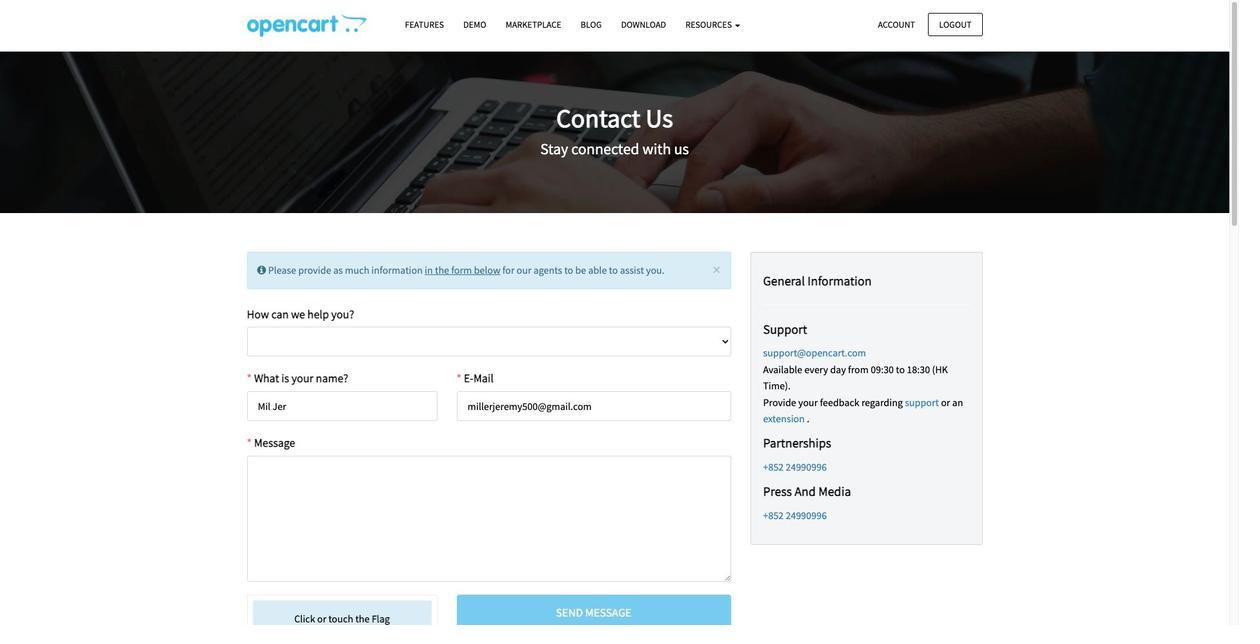 Task type: vqa. For each thing, say whether or not it's contained in the screenshot.
Where
no



Task type: locate. For each thing, give the bounding box(es) containing it.
None text field
[[247, 456, 731, 582]]

info circle image
[[257, 265, 266, 275]]

opencart - contact image
[[247, 14, 366, 37]]

Email text field
[[457, 391, 731, 421]]

Name text field
[[247, 391, 437, 421]]



